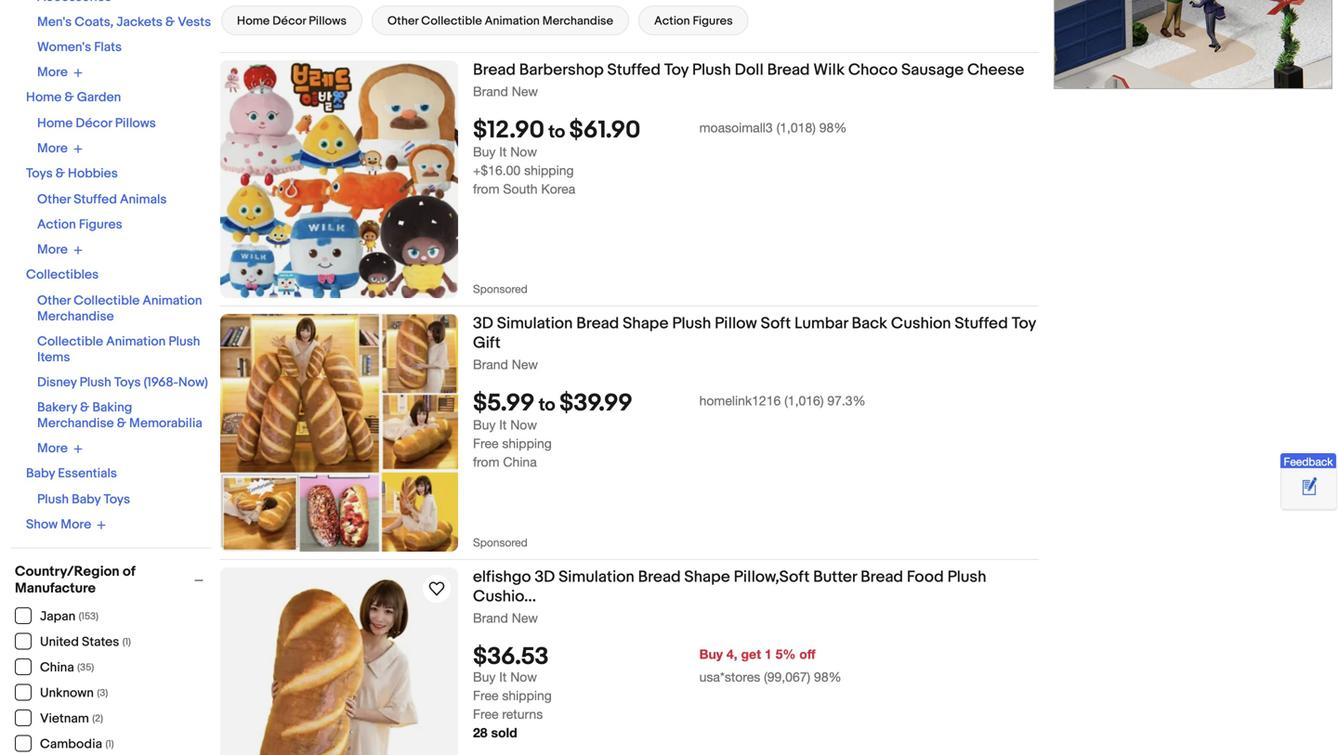Task type: locate. For each thing, give the bounding box(es) containing it.
1 vertical spatial 3d
[[535, 568, 555, 587]]

2 vertical spatial brand
[[473, 611, 508, 626]]

men's coats, jackets & vests women's flats
[[37, 14, 211, 55]]

home
[[237, 14, 270, 28], [26, 90, 62, 105], [37, 116, 73, 131]]

buy down gift
[[473, 417, 496, 433]]

3d right elfishgo
[[535, 568, 555, 587]]

home right the vests
[[237, 14, 270, 28]]

1 vertical spatial china
[[40, 660, 74, 676]]

new inside elfishgo 3d simulation bread shape pillow,soft butter bread food plush cushio... brand new
[[512, 611, 538, 626]]

0 vertical spatial home décor pillows link
[[221, 6, 362, 35]]

toys & hobbies
[[26, 166, 118, 182]]

more button up 'baby essentials'
[[37, 441, 83, 457]]

& left garden
[[64, 90, 74, 105]]

to inside $5.99 to $39.99
[[539, 395, 555, 417]]

it inside homelink1216 (1,016) 97.3% buy it now free shipping from china
[[499, 417, 507, 433]]

1 vertical spatial to
[[539, 395, 555, 417]]

1 vertical spatial action figures link
[[37, 217, 122, 233]]

0 horizontal spatial décor
[[76, 116, 112, 131]]

1 it from the top
[[499, 144, 507, 160]]

from down '+$16.00'
[[473, 181, 500, 197]]

0 vertical spatial toy
[[664, 60, 689, 80]]

more button up collectibles link
[[37, 242, 83, 258]]

new down barbershop
[[512, 84, 538, 99]]

2 from from the top
[[473, 455, 500, 470]]

0 vertical spatial 98%
[[819, 120, 847, 135]]

action figures link down other stuffed animals link
[[37, 217, 122, 233]]

shipping down $5.99
[[502, 436, 552, 451]]

it down gift
[[499, 417, 507, 433]]

2 vertical spatial other
[[37, 293, 71, 309]]

28
[[473, 726, 487, 741]]

& inside men's coats, jackets & vests women's flats
[[165, 14, 175, 30]]

2 horizontal spatial stuffed
[[955, 314, 1008, 334]]

1 now from the top
[[510, 144, 537, 160]]

0 vertical spatial pillows
[[309, 14, 347, 28]]

stuffed
[[607, 60, 661, 80], [74, 192, 117, 208], [955, 314, 1008, 334]]

bread
[[473, 60, 516, 80], [767, 60, 810, 80], [576, 314, 619, 334], [638, 568, 681, 587], [861, 568, 903, 587]]

toys inside other collectible animation merchandise collectible animation plush items disney plush toys (1968-now) bakery & baking merchandise & memorabilia
[[114, 375, 141, 391]]

1 vertical spatial simulation
[[559, 568, 635, 587]]

from inside moasoimall3 (1,018) 98% buy it now +$16.00 shipping from south korea
[[473, 181, 500, 197]]

98% inside usa*stores (99,067) 98% free shipping free returns 28 sold
[[814, 670, 842, 685]]

1 vertical spatial other
[[37, 192, 71, 208]]

from for $5.99
[[473, 455, 500, 470]]

home & garden link
[[26, 90, 121, 105]]

0 vertical spatial décor
[[272, 14, 306, 28]]

1 new from the top
[[512, 84, 538, 99]]

now up returns
[[510, 670, 537, 685]]

it inside buy 4, get 1 5% off buy it now
[[499, 670, 507, 685]]

3 brand from the top
[[473, 611, 508, 626]]

2 brand from the top
[[473, 357, 508, 372]]

korea
[[541, 181, 575, 197]]

0 vertical spatial to
[[549, 121, 565, 143]]

plush left the doll
[[692, 60, 731, 80]]

0 vertical spatial collectible
[[421, 14, 482, 28]]

barbershop
[[519, 60, 604, 80]]

stuffed up '$61.90'
[[607, 60, 661, 80]]

more for 1st more button from the bottom of the page
[[37, 441, 68, 457]]

now up '+$16.00'
[[510, 144, 537, 160]]

other collectible animation merchandise link up collectible animation plush items link
[[37, 293, 202, 325]]

1 horizontal spatial china
[[503, 455, 537, 470]]

more button
[[37, 65, 83, 80], [37, 141, 83, 157], [37, 242, 83, 258], [37, 441, 83, 457]]

china down $5.99
[[503, 455, 537, 470]]

home for home décor pillows link to the top
[[237, 14, 270, 28]]

1 vertical spatial toys
[[114, 375, 141, 391]]

1 vertical spatial toy
[[1012, 314, 1036, 334]]

shipping up korea
[[524, 163, 574, 178]]

essentials
[[58, 466, 117, 482]]

1 horizontal spatial toy
[[1012, 314, 1036, 334]]

it for $5.99
[[499, 417, 507, 433]]

toys left hobbies
[[26, 166, 53, 182]]

shipping up returns
[[502, 688, 552, 704]]

1 vertical spatial (1)
[[105, 739, 114, 751]]

home down women's on the left top
[[26, 90, 62, 105]]

2 vertical spatial now
[[510, 670, 537, 685]]

0 vertical spatial it
[[499, 144, 507, 160]]

0 vertical spatial merchandise
[[542, 14, 613, 28]]

more up 'baby essentials'
[[37, 441, 68, 457]]

1 vertical spatial home décor pillows link
[[37, 116, 156, 131]]

animation for other collectible animation merchandise collectible animation plush items disney plush toys (1968-now) bakery & baking merchandise & memorabilia
[[143, 293, 202, 309]]

collectibles
[[26, 267, 99, 283]]

1 horizontal spatial 3d
[[535, 568, 555, 587]]

& left the vests
[[165, 14, 175, 30]]

0 horizontal spatial (1)
[[105, 739, 114, 751]]

shipping inside moasoimall3 (1,018) 98% buy it now +$16.00 shipping from south korea
[[524, 163, 574, 178]]

0 vertical spatial 3d
[[473, 314, 493, 334]]

0 vertical spatial now
[[510, 144, 537, 160]]

0 vertical spatial shape
[[623, 314, 669, 334]]

3d up $5.99
[[473, 314, 493, 334]]

home décor pillows
[[237, 14, 347, 28], [37, 116, 156, 131]]

now for $5.99
[[510, 417, 537, 433]]

1 vertical spatial new
[[512, 357, 538, 372]]

buy
[[473, 144, 496, 160], [473, 417, 496, 433], [699, 647, 723, 662], [473, 670, 496, 685]]

0 horizontal spatial 3d
[[473, 314, 493, 334]]

1 vertical spatial it
[[499, 417, 507, 433]]

0 horizontal spatial figures
[[79, 217, 122, 233]]

brand down gift
[[473, 357, 508, 372]]

2 vertical spatial merchandise
[[37, 416, 114, 432]]

(1) right states
[[122, 637, 131, 649]]

0 horizontal spatial baby
[[26, 466, 55, 482]]

more button down women's on the left top
[[37, 65, 83, 80]]

0 vertical spatial brand
[[473, 84, 508, 99]]

1 free from the top
[[473, 436, 499, 451]]

1 horizontal spatial home décor pillows link
[[221, 6, 362, 35]]

other stuffed animals action figures
[[37, 192, 167, 233]]

other inside other collectible animation merchandise collectible animation plush items disney plush toys (1968-now) bakery & baking merchandise & memorabilia
[[37, 293, 71, 309]]

baking
[[92, 400, 132, 416]]

from down $5.99
[[473, 455, 500, 470]]

1 vertical spatial shipping
[[502, 436, 552, 451]]

bakery & baking merchandise & memorabilia link
[[37, 400, 202, 432]]

new up $5.99
[[512, 357, 538, 372]]

3 new from the top
[[512, 611, 538, 626]]

elfishgo
[[473, 568, 531, 587]]

0 vertical spatial figures
[[693, 14, 733, 28]]

1 brand from the top
[[473, 84, 508, 99]]

more down women's on the left top
[[37, 65, 68, 80]]

action up bread barbershop stuffed toy plush doll bread wilk choco sausage cheese heading
[[654, 14, 690, 28]]

usa*stores
[[699, 670, 760, 685]]

plush right food
[[948, 568, 986, 587]]

buy left "4,"
[[699, 647, 723, 662]]

animation up barbershop
[[485, 14, 540, 28]]

1 vertical spatial from
[[473, 455, 500, 470]]

1 vertical spatial brand
[[473, 357, 508, 372]]

1 vertical spatial 98%
[[814, 670, 842, 685]]

1 from from the top
[[473, 181, 500, 197]]

to left '$61.90'
[[549, 121, 565, 143]]

1 vertical spatial shape
[[684, 568, 730, 587]]

0 vertical spatial shipping
[[524, 163, 574, 178]]

0 vertical spatial home décor pillows
[[237, 14, 347, 28]]

0 vertical spatial new
[[512, 84, 538, 99]]

0 vertical spatial other
[[388, 14, 419, 28]]

home down home & garden
[[37, 116, 73, 131]]

it up returns
[[499, 670, 507, 685]]

toy inside 3d simulation bread shape plush pillow soft lumbar back cushion stuffed toy gift brand new
[[1012, 314, 1036, 334]]

baby left the essentials
[[26, 466, 55, 482]]

bread down the "other collectible animation merchandise"
[[473, 60, 516, 80]]

(99,067)
[[764, 670, 811, 685]]

0 vertical spatial baby
[[26, 466, 55, 482]]

$12.90
[[473, 116, 545, 145]]

3 free from the top
[[473, 707, 499, 722]]

0 horizontal spatial toy
[[664, 60, 689, 80]]

1
[[765, 647, 772, 662]]

figures down other stuffed animals link
[[79, 217, 122, 233]]

action figures link up bread barbershop stuffed toy plush doll bread wilk choco sausage cheese heading
[[638, 6, 749, 35]]

shipping inside usa*stores (99,067) 98% free shipping free returns 28 sold
[[502, 688, 552, 704]]

0 horizontal spatial action
[[37, 217, 76, 233]]

new inside bread barbershop stuffed toy plush doll bread wilk choco sausage cheese brand new
[[512, 84, 538, 99]]

1 vertical spatial décor
[[76, 116, 112, 131]]

it
[[499, 144, 507, 160], [499, 417, 507, 433], [499, 670, 507, 685]]

(1,016)
[[785, 393, 824, 409]]

shape left pillow on the top of page
[[623, 314, 669, 334]]

plush left pillow on the top of page
[[672, 314, 711, 334]]

items
[[37, 350, 70, 366]]

animals
[[120, 192, 167, 208]]

toy
[[664, 60, 689, 80], [1012, 314, 1036, 334]]

to right $5.99
[[539, 395, 555, 417]]

simulation
[[497, 314, 573, 334], [559, 568, 635, 587]]

shape left pillow,soft
[[684, 568, 730, 587]]

0 vertical spatial action
[[654, 14, 690, 28]]

brand inside elfishgo 3d simulation bread shape pillow,soft butter bread food plush cushio... brand new
[[473, 611, 508, 626]]

stuffed down hobbies
[[74, 192, 117, 208]]

merchandise down disney
[[37, 416, 114, 432]]

bakery
[[37, 400, 77, 416]]

china
[[503, 455, 537, 470], [40, 660, 74, 676]]

shipping for $12.90
[[524, 163, 574, 178]]

other collectible animation merchandise link up barbershop
[[372, 6, 629, 35]]

0 vertical spatial home
[[237, 14, 270, 28]]

0 vertical spatial animation
[[485, 14, 540, 28]]

2 vertical spatial home
[[37, 116, 73, 131]]

0 vertical spatial stuffed
[[607, 60, 661, 80]]

china down united
[[40, 660, 74, 676]]

1 horizontal spatial shape
[[684, 568, 730, 587]]

brand down cushio...
[[473, 611, 508, 626]]

home for the home & garden link
[[26, 90, 62, 105]]

it up '+$16.00'
[[499, 144, 507, 160]]

show more
[[26, 517, 91, 533]]

shipping inside homelink1216 (1,016) 97.3% buy it now free shipping from china
[[502, 436, 552, 451]]

2 vertical spatial new
[[512, 611, 538, 626]]

1 horizontal spatial pillows
[[309, 14, 347, 28]]

states
[[82, 635, 119, 651]]

0 vertical spatial (1)
[[122, 637, 131, 649]]

action up collectibles
[[37, 217, 76, 233]]

cushion
[[891, 314, 951, 334]]

brand inside bread barbershop stuffed toy plush doll bread wilk choco sausage cheese brand new
[[473, 84, 508, 99]]

animation up collectible animation plush items link
[[143, 293, 202, 309]]

3d
[[473, 314, 493, 334], [535, 568, 555, 587]]

98% right (1,018) on the right top of page
[[819, 120, 847, 135]]

cambodia (1)
[[40, 737, 114, 753]]

1 horizontal spatial figures
[[693, 14, 733, 28]]

0 horizontal spatial shape
[[623, 314, 669, 334]]

1 vertical spatial other collectible animation merchandise link
[[37, 293, 202, 325]]

free inside homelink1216 (1,016) 97.3% buy it now free shipping from china
[[473, 436, 499, 451]]

1 vertical spatial free
[[473, 688, 499, 704]]

98%
[[819, 120, 847, 135], [814, 670, 842, 685]]

elfishgo 3d simulation bread shape pillow,soft butter bread food plush cushio... heading
[[473, 568, 986, 607]]

now
[[510, 144, 537, 160], [510, 417, 537, 433], [510, 670, 537, 685]]

women's flats link
[[37, 39, 122, 55]]

3 it from the top
[[499, 670, 507, 685]]

3 now from the top
[[510, 670, 537, 685]]

1 vertical spatial home
[[26, 90, 62, 105]]

more up toys & hobbies "link"
[[37, 141, 68, 157]]

pillows
[[309, 14, 347, 28], [115, 116, 156, 131]]

more up collectibles link
[[37, 242, 68, 258]]

more for 2nd more button from the bottom of the page
[[37, 242, 68, 258]]

1 horizontal spatial décor
[[272, 14, 306, 28]]

0 vertical spatial china
[[503, 455, 537, 470]]

new for $12.90
[[512, 84, 538, 99]]

elfishgo 3d simulation bread shape pillow,soft butter bread food plush cushio... image
[[220, 568, 458, 756]]

(1) inside cambodia (1)
[[105, 739, 114, 751]]

moasoimall3
[[699, 120, 773, 135]]

2 now from the top
[[510, 417, 537, 433]]

coats,
[[75, 14, 114, 30]]

from inside homelink1216 (1,016) 97.3% buy it now free shipping from china
[[473, 455, 500, 470]]

new down cushio...
[[512, 611, 538, 626]]

baby down the essentials
[[72, 492, 101, 508]]

bread left food
[[861, 568, 903, 587]]

show
[[26, 517, 58, 533]]

1 horizontal spatial (1)
[[122, 637, 131, 649]]

2 free from the top
[[473, 688, 499, 704]]

1 vertical spatial stuffed
[[74, 192, 117, 208]]

0 vertical spatial free
[[473, 436, 499, 451]]

buy 4, get 1 5% off buy it now
[[473, 647, 816, 685]]

it inside moasoimall3 (1,018) 98% buy it now +$16.00 shipping from south korea
[[499, 144, 507, 160]]

merchandise up barbershop
[[542, 14, 613, 28]]

home décor pillows link
[[221, 6, 362, 35], [37, 116, 156, 131]]

now left $39.99
[[510, 417, 537, 433]]

toys down the essentials
[[104, 492, 130, 508]]

2 it from the top
[[499, 417, 507, 433]]

buy up '+$16.00'
[[473, 144, 496, 160]]

new for $36.53
[[512, 611, 538, 626]]

baby
[[26, 466, 55, 482], [72, 492, 101, 508]]

new inside 3d simulation bread shape plush pillow soft lumbar back cushion stuffed toy gift brand new
[[512, 357, 538, 372]]

other for other stuffed animals action figures
[[37, 192, 71, 208]]

merchandise down collectibles link
[[37, 309, 114, 325]]

1 more button from the top
[[37, 65, 83, 80]]

0 vertical spatial other collectible animation merchandise link
[[372, 6, 629, 35]]

98% down "off" at the bottom right of page
[[814, 670, 842, 685]]

other inside "other stuffed animals action figures"
[[37, 192, 71, 208]]

brand up $12.90
[[473, 84, 508, 99]]

1 vertical spatial collectible
[[74, 293, 140, 309]]

now inside moasoimall3 (1,018) 98% buy it now +$16.00 shipping from south korea
[[510, 144, 537, 160]]

2 vertical spatial stuffed
[[955, 314, 1008, 334]]

1 vertical spatial animation
[[143, 293, 202, 309]]

other collectible animation merchandise link
[[372, 6, 629, 35], [37, 293, 202, 325]]

manufacture
[[15, 580, 96, 597]]

2 new from the top
[[512, 357, 538, 372]]

memorabilia
[[129, 416, 202, 432]]

2 vertical spatial free
[[473, 707, 499, 722]]

it for $12.90
[[499, 144, 507, 160]]

0 horizontal spatial china
[[40, 660, 74, 676]]

0 horizontal spatial pillows
[[115, 116, 156, 131]]

returns
[[502, 707, 543, 722]]

0 vertical spatial from
[[473, 181, 500, 197]]

action inside "other stuffed animals action figures"
[[37, 217, 76, 233]]

3d simulation bread shape plush pillow soft lumbar back cushion stuffed toy gift image
[[220, 314, 458, 552]]

0 horizontal spatial stuffed
[[74, 192, 117, 208]]

toys
[[26, 166, 53, 182], [114, 375, 141, 391], [104, 492, 130, 508]]

gift
[[473, 334, 501, 353]]

to inside $12.90 to $61.90
[[549, 121, 565, 143]]

toys up the baking
[[114, 375, 141, 391]]

98% inside moasoimall3 (1,018) 98% buy it now +$16.00 shipping from south korea
[[819, 120, 847, 135]]

shipping
[[524, 163, 574, 178], [502, 436, 552, 451], [502, 688, 552, 704]]

animation
[[485, 14, 540, 28], [143, 293, 202, 309], [106, 334, 166, 350]]

0 vertical spatial simulation
[[497, 314, 573, 334]]

stuffed right cushion
[[955, 314, 1008, 334]]

bread barbershop stuffed toy plush doll bread wilk choco sausage cheese image
[[220, 60, 458, 298]]

bread up $39.99
[[576, 314, 619, 334]]

3d inside 3d simulation bread shape plush pillow soft lumbar back cushion stuffed toy gift brand new
[[473, 314, 493, 334]]

1 horizontal spatial home décor pillows
[[237, 14, 347, 28]]

home for the left home décor pillows link
[[37, 116, 73, 131]]

2 vertical spatial it
[[499, 670, 507, 685]]

plush up now)
[[169, 334, 200, 350]]

(1) right cambodia
[[105, 739, 114, 751]]

pillow,soft
[[734, 568, 810, 587]]

0 horizontal spatial home décor pillows link
[[37, 116, 156, 131]]

collectible for other collectible animation merchandise collectible animation plush items disney plush toys (1968-now) bakery & baking merchandise & memorabilia
[[74, 293, 140, 309]]

figures up bread barbershop stuffed toy plush doll bread wilk choco sausage cheese heading
[[693, 14, 733, 28]]

now inside homelink1216 (1,016) 97.3% buy it now free shipping from china
[[510, 417, 537, 433]]

2 vertical spatial shipping
[[502, 688, 552, 704]]

figures
[[693, 14, 733, 28], [79, 217, 122, 233]]

pillow
[[715, 314, 757, 334]]

merchandise
[[542, 14, 613, 28], [37, 309, 114, 325], [37, 416, 114, 432]]

(1) inside united states (1)
[[122, 637, 131, 649]]

of
[[123, 564, 135, 580]]

animation up disney plush toys (1968-now) link
[[106, 334, 166, 350]]

0 vertical spatial action figures link
[[638, 6, 749, 35]]

sausage
[[901, 60, 964, 80]]

1 vertical spatial merchandise
[[37, 309, 114, 325]]

more button up toys & hobbies "link"
[[37, 141, 83, 157]]

2 more button from the top
[[37, 141, 83, 157]]

now inside buy 4, get 1 5% off buy it now
[[510, 670, 537, 685]]



Task type: vqa. For each thing, say whether or not it's contained in the screenshot.


Task type: describe. For each thing, give the bounding box(es) containing it.
vietnam (2)
[[40, 711, 103, 727]]

other collectible animation merchandise
[[388, 14, 613, 28]]

more for first more button from the top
[[37, 65, 68, 80]]

4 more button from the top
[[37, 441, 83, 457]]

back
[[852, 314, 888, 334]]

simulation inside 3d simulation bread shape plush pillow soft lumbar back cushion stuffed toy gift brand new
[[497, 314, 573, 334]]

cheese
[[967, 60, 1024, 80]]

$12.90 to $61.90
[[473, 116, 641, 145]]

brand inside 3d simulation bread shape plush pillow soft lumbar back cushion stuffed toy gift brand new
[[473, 357, 508, 372]]

moasoimall3 (1,018) 98% buy it now +$16.00 shipping from south korea
[[473, 120, 847, 197]]

vietnam
[[40, 711, 89, 727]]

men's
[[37, 14, 72, 30]]

to for $12.90
[[549, 121, 565, 143]]

1 horizontal spatial action
[[654, 14, 690, 28]]

plush baby toys
[[37, 492, 130, 508]]

stuffed inside "other stuffed animals action figures"
[[74, 192, 117, 208]]

bread inside 3d simulation bread shape plush pillow soft lumbar back cushion stuffed toy gift brand new
[[576, 314, 619, 334]]

1 horizontal spatial other collectible animation merchandise link
[[372, 6, 629, 35]]

(2)
[[92, 713, 103, 725]]

3d simulation bread shape plush pillow soft lumbar back cushion stuffed toy gift brand new
[[473, 314, 1036, 372]]

butter
[[813, 568, 857, 587]]

collectible animation plush items link
[[37, 334, 200, 366]]

stuffed inside bread barbershop stuffed toy plush doll bread wilk choco sausage cheese brand new
[[607, 60, 661, 80]]

country/region of manufacture
[[15, 564, 135, 597]]

bread barbershop stuffed toy plush doll bread wilk choco sausage cheese brand new
[[473, 60, 1024, 99]]

4,
[[727, 647, 738, 662]]

animation for other collectible animation merchandise
[[485, 14, 540, 28]]

buy inside moasoimall3 (1,018) 98% buy it now +$16.00 shipping from south korea
[[473, 144, 496, 160]]

buy inside homelink1216 (1,016) 97.3% buy it now free shipping from china
[[473, 417, 496, 433]]

(35)
[[77, 662, 94, 674]]

elfishgo 3d simulation bread shape pillow,soft butter bread food plush cushio... link
[[473, 568, 1039, 610]]

country/region
[[15, 564, 120, 580]]

brand for $36.53
[[473, 611, 508, 626]]

homelink1216
[[699, 393, 781, 409]]

1 vertical spatial pillows
[[115, 116, 156, 131]]

food
[[907, 568, 944, 587]]

(3)
[[97, 688, 108, 700]]

unknown (3)
[[40, 686, 108, 702]]

hobbies
[[68, 166, 118, 182]]

baby essentials link
[[26, 466, 117, 482]]

feedback
[[1284, 455, 1333, 468]]

china inside homelink1216 (1,016) 97.3% buy it now free shipping from china
[[503, 455, 537, 470]]

& left hobbies
[[56, 166, 65, 182]]

merchandise for other collectible animation merchandise
[[542, 14, 613, 28]]

shape inside elfishgo 3d simulation bread shape pillow,soft butter bread food plush cushio... brand new
[[684, 568, 730, 587]]

(1968-
[[144, 375, 178, 391]]

& down disney plush toys (1968-now) link
[[117, 416, 126, 432]]

3d simulation bread shape plush pillow soft lumbar back cushion stuffed toy gift heading
[[473, 314, 1036, 353]]

south
[[503, 181, 538, 197]]

other stuffed animals link
[[37, 192, 167, 208]]

vests
[[178, 14, 211, 30]]

bread up buy 4, get 1 5% off buy it now
[[638, 568, 681, 587]]

2 vertical spatial collectible
[[37, 334, 103, 350]]

japan (153)
[[40, 609, 99, 625]]

plush inside elfishgo 3d simulation bread shape pillow,soft butter bread food plush cushio... brand new
[[948, 568, 986, 587]]

to for $5.99
[[539, 395, 555, 417]]

shipping for $5.99
[[502, 436, 552, 451]]

wilk
[[814, 60, 845, 80]]

toy inside bread barbershop stuffed toy plush doll bread wilk choco sausage cheese brand new
[[664, 60, 689, 80]]

98% for usa*stores (99,067) 98% free shipping free returns 28 sold
[[814, 670, 842, 685]]

more for second more button from the top
[[37, 141, 68, 157]]

show more button
[[26, 517, 106, 533]]

(1,018)
[[777, 120, 816, 135]]

other collectible animation merchandise collectible animation plush items disney plush toys (1968-now) bakery & baking merchandise & memorabilia
[[37, 293, 208, 432]]

homelink1216 (1,016) 97.3% buy it now free shipping from china
[[473, 393, 866, 470]]

women's
[[37, 39, 91, 55]]

plush inside 3d simulation bread shape plush pillow soft lumbar back cushion stuffed toy gift brand new
[[672, 314, 711, 334]]

bread barbershop stuffed toy plush doll bread wilk choco sausage cheese heading
[[473, 60, 1024, 80]]

$39.99
[[559, 390, 633, 418]]

$36.53
[[473, 643, 549, 672]]

simulation inside elfishgo 3d simulation bread shape pillow,soft butter bread food plush cushio... brand new
[[559, 568, 635, 587]]

& left the baking
[[80, 400, 89, 416]]

0 horizontal spatial home décor pillows
[[37, 116, 156, 131]]

shape inside 3d simulation bread shape plush pillow soft lumbar back cushion stuffed toy gift brand new
[[623, 314, 669, 334]]

toys & hobbies link
[[26, 166, 118, 182]]

more down 'plush baby toys' link
[[61, 517, 91, 533]]

sold
[[491, 726, 517, 741]]

jackets
[[116, 14, 163, 30]]

cambodia
[[40, 737, 102, 753]]

action figures
[[654, 14, 733, 28]]

other for other collectible animation merchandise collectible animation plush items disney plush toys (1968-now) bakery & baking merchandise & memorabilia
[[37, 293, 71, 309]]

other for other collectible animation merchandise
[[388, 14, 419, 28]]

0 vertical spatial toys
[[26, 166, 53, 182]]

garden
[[77, 90, 121, 105]]

3 more button from the top
[[37, 242, 83, 258]]

disney plush toys (1968-now) link
[[37, 375, 208, 391]]

elfishgo 3d simulation bread shape pillow,soft butter bread food plush cushio... brand new
[[473, 568, 986, 626]]

united states (1)
[[40, 635, 131, 651]]

japan
[[40, 609, 75, 625]]

plush up the baking
[[80, 375, 111, 391]]

country/region of manufacture button
[[15, 564, 212, 597]]

buy up 28
[[473, 670, 496, 685]]

lumbar
[[795, 314, 848, 334]]

brand for $12.90
[[473, 84, 508, 99]]

98% for moasoimall3 (1,018) 98% buy it now +$16.00 shipping from south korea
[[819, 120, 847, 135]]

3d inside elfishgo 3d simulation bread shape pillow,soft butter bread food plush cushio... brand new
[[535, 568, 555, 587]]

bread right the doll
[[767, 60, 810, 80]]

now)
[[178, 375, 208, 391]]

usa*stores (99,067) 98% free shipping free returns 28 sold
[[473, 670, 842, 741]]

off
[[799, 647, 816, 662]]

$5.99
[[473, 390, 535, 418]]

+$16.00
[[473, 163, 521, 178]]

merchandise for other collectible animation merchandise collectible animation plush items disney plush toys (1968-now) bakery & baking merchandise & memorabilia
[[37, 309, 114, 325]]

figures inside "other stuffed animals action figures"
[[79, 217, 122, 233]]

$61.90
[[569, 116, 641, 145]]

97.3%
[[827, 393, 866, 409]]

cushio...
[[473, 587, 536, 607]]

advertisement region
[[1054, 0, 1333, 89]]

collectible for other collectible animation merchandise
[[421, 14, 482, 28]]

stuffed inside 3d simulation bread shape plush pillow soft lumbar back cushion stuffed toy gift brand new
[[955, 314, 1008, 334]]

1 vertical spatial baby
[[72, 492, 101, 508]]

unknown
[[40, 686, 94, 702]]

plush up show more
[[37, 492, 69, 508]]

watch elfishgo 3d simulation bread shape pillow,soft butter bread food plush cushio... image
[[426, 578, 448, 600]]

from for $12.90
[[473, 181, 500, 197]]

0 horizontal spatial other collectible animation merchandise link
[[37, 293, 202, 325]]

men's coats, jackets & vests link
[[37, 14, 211, 30]]

united
[[40, 635, 79, 651]]

choco
[[848, 60, 898, 80]]

plush inside bread barbershop stuffed toy plush doll bread wilk choco sausage cheese brand new
[[692, 60, 731, 80]]

doll
[[735, 60, 764, 80]]

now for $12.90
[[510, 144, 537, 160]]

disney
[[37, 375, 77, 391]]

collectibles link
[[26, 267, 99, 283]]

plush baby toys link
[[37, 492, 130, 508]]

0 horizontal spatial action figures link
[[37, 217, 122, 233]]

baby essentials
[[26, 466, 117, 482]]

soft
[[761, 314, 791, 334]]

5%
[[776, 647, 796, 662]]

get
[[741, 647, 761, 662]]

(153)
[[79, 611, 99, 623]]

2 vertical spatial toys
[[104, 492, 130, 508]]

3d simulation bread shape plush pillow soft lumbar back cushion stuffed toy gift link
[[473, 314, 1039, 356]]

1 horizontal spatial action figures link
[[638, 6, 749, 35]]

flats
[[94, 39, 122, 55]]

2 vertical spatial animation
[[106, 334, 166, 350]]



